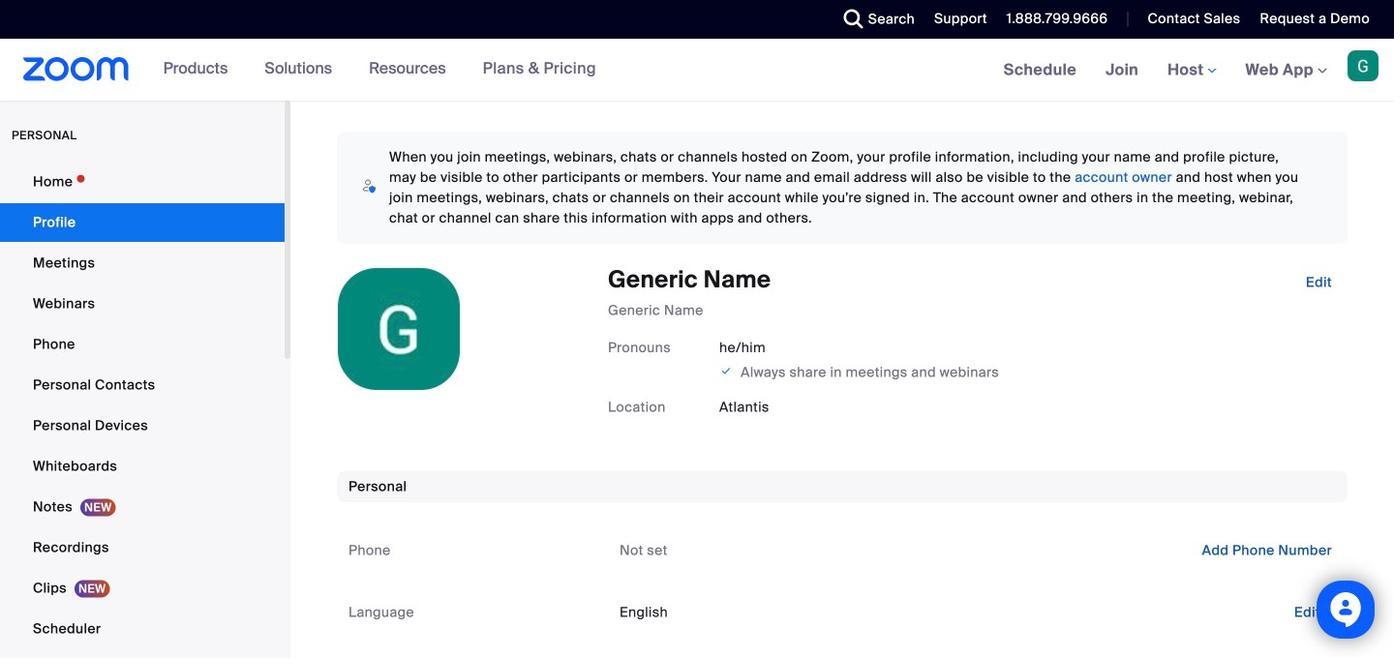 Task type: vqa. For each thing, say whether or not it's contained in the screenshot.
Expo
no



Task type: describe. For each thing, give the bounding box(es) containing it.
product information navigation
[[149, 39, 611, 101]]

zoom logo image
[[23, 57, 129, 81]]

profile picture image
[[1348, 50, 1379, 81]]

checked image
[[720, 362, 734, 381]]



Task type: locate. For each thing, give the bounding box(es) containing it.
edit user photo image
[[384, 321, 415, 338]]

banner
[[0, 39, 1395, 102]]

personal menu menu
[[0, 163, 285, 659]]

meetings navigation
[[990, 39, 1395, 102]]

user photo image
[[338, 268, 460, 390]]



